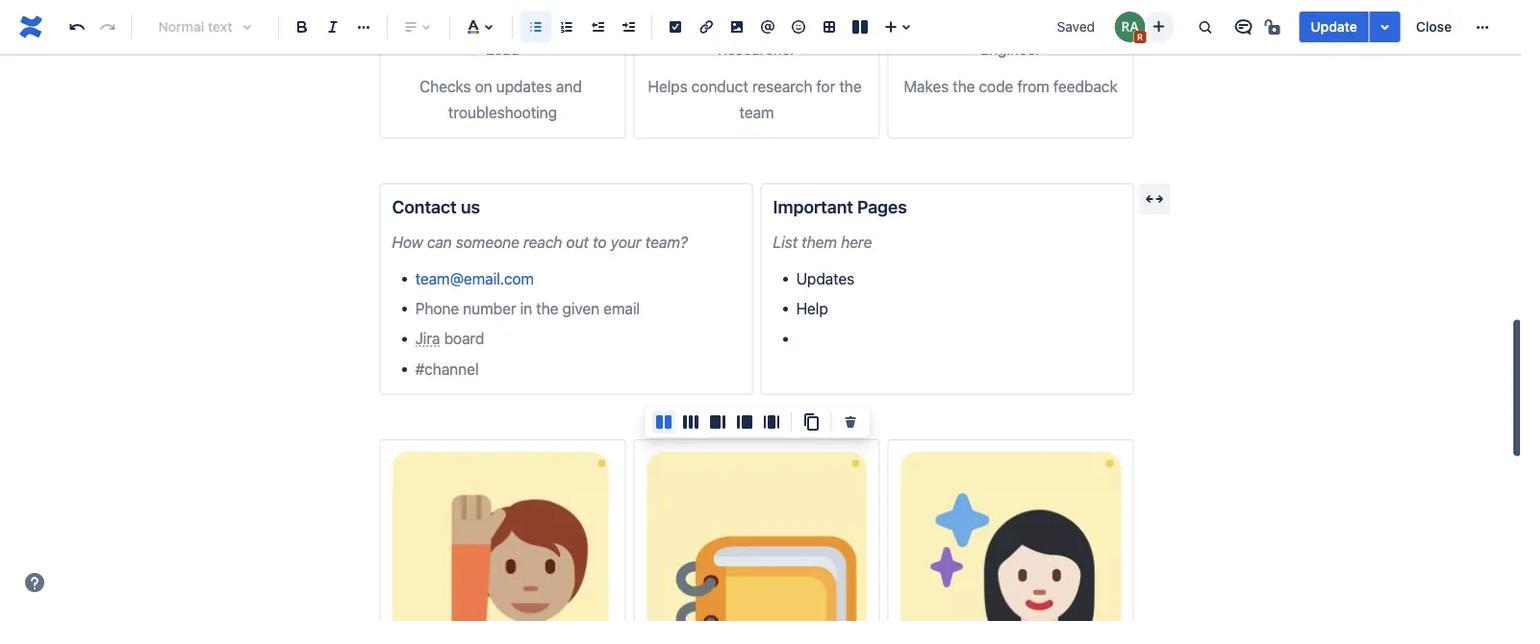 Task type: vqa. For each thing, say whether or not it's contained in the screenshot.
Close button
yes



Task type: describe. For each thing, give the bounding box(es) containing it.
and
[[556, 77, 582, 95]]

emoji image
[[787, 15, 810, 38]]

jira
[[415, 330, 440, 348]]

help image
[[23, 572, 46, 595]]

remove image
[[839, 411, 862, 434]]

us
[[461, 196, 480, 217]]

indent tab image
[[617, 15, 640, 38]]

team@email.com link
[[415, 269, 534, 288]]

outdent ⇧tab image
[[586, 15, 609, 38]]

confluence image
[[15, 12, 46, 42]]

email
[[604, 300, 640, 318]]

#channel
[[415, 360, 479, 378]]

add image, video, or file image
[[726, 15, 749, 38]]

important pages
[[773, 196, 907, 217]]

2 horizontal spatial the
[[953, 77, 975, 95]]

update
[[1311, 19, 1358, 35]]

find and replace image
[[1194, 15, 1217, 38]]

two columns image
[[653, 411, 676, 434]]

right sidebar image
[[706, 411, 730, 434]]

layouts image
[[849, 15, 872, 38]]

them
[[802, 233, 837, 252]]

close
[[1417, 19, 1452, 35]]

team@email.com
[[415, 269, 534, 288]]

copy image
[[800, 411, 823, 434]]

helps conduct research for the team
[[648, 77, 866, 122]]

engineer
[[981, 39, 1041, 58]]

team?
[[646, 233, 688, 252]]

left sidebar image
[[733, 411, 757, 434]]

go wide image
[[1143, 188, 1167, 211]]

confluence image
[[15, 12, 46, 42]]

contact us
[[392, 196, 480, 217]]

link image
[[695, 15, 718, 38]]

the inside helps conduct research for the team
[[840, 77, 862, 95]]

bullet list ⌘⇧8 image
[[525, 15, 548, 38]]

your
[[611, 233, 642, 252]]

mention image
[[757, 15, 780, 38]]

0 horizontal spatial the
[[536, 300, 559, 318]]

saved
[[1057, 19, 1095, 35]]

comment icon image
[[1232, 15, 1255, 38]]

can
[[427, 233, 452, 252]]

team
[[740, 104, 774, 122]]

lead
[[486, 39, 520, 58]]

given
[[563, 300, 600, 318]]

helps
[[648, 77, 688, 95]]

no restrictions image
[[1263, 15, 1286, 38]]

conduct
[[692, 77, 749, 95]]

checks
[[420, 77, 471, 95]]

number
[[463, 300, 516, 318]]

jira board
[[415, 330, 485, 348]]

list
[[773, 233, 798, 252]]



Task type: locate. For each thing, give the bounding box(es) containing it.
someone
[[456, 233, 520, 252]]

list them here
[[773, 233, 872, 252]]

researcher
[[718, 39, 796, 58]]

updates
[[796, 269, 855, 288]]

three columns with sidebars image
[[760, 411, 783, 434]]

the right in
[[536, 300, 559, 318]]

close button
[[1405, 12, 1464, 42]]

the right for
[[840, 77, 862, 95]]

three columns image
[[680, 411, 703, 434]]

ruby anderson image
[[1115, 12, 1146, 42]]

here
[[841, 233, 872, 252]]

phone number in the given email
[[415, 300, 640, 318]]

numbered list ⌘⇧7 image
[[555, 15, 578, 38]]

italic ⌘i image
[[321, 15, 345, 38]]

to
[[593, 233, 607, 252]]

feedback
[[1054, 77, 1118, 95]]

more formatting image
[[352, 15, 375, 38]]

update button
[[1300, 12, 1369, 42]]

redo ⌘⇧z image
[[96, 15, 119, 38]]

invite to edit image
[[1148, 15, 1171, 38]]

code
[[979, 77, 1014, 95]]

undo ⌘z image
[[65, 15, 89, 38]]

how
[[392, 233, 423, 252]]

the
[[840, 77, 862, 95], [953, 77, 975, 95], [536, 300, 559, 318]]

1 horizontal spatial the
[[840, 77, 862, 95]]

adjust update settings image
[[1374, 15, 1397, 38]]

how can someone reach out to your team?
[[392, 233, 688, 252]]

more image
[[1472, 15, 1495, 38]]

pages
[[858, 196, 907, 217]]

research
[[753, 77, 813, 95]]

in
[[520, 300, 532, 318]]

bold ⌘b image
[[291, 15, 314, 38]]

board
[[444, 330, 485, 348]]

phone
[[415, 300, 459, 318]]

out
[[566, 233, 589, 252]]

table image
[[818, 15, 841, 38]]

for
[[817, 77, 836, 95]]

on
[[475, 77, 492, 95]]

from
[[1018, 77, 1050, 95]]

the left code
[[953, 77, 975, 95]]

reach
[[524, 233, 562, 252]]

makes
[[904, 77, 949, 95]]

help
[[796, 300, 829, 318]]

contact
[[392, 196, 457, 217]]

makes the code from feedback
[[904, 77, 1118, 95]]

important
[[773, 196, 854, 217]]

troubleshooting
[[448, 104, 557, 122]]

updates
[[496, 77, 552, 95]]

action item image
[[664, 15, 687, 38]]

checks on updates and troubleshooting
[[420, 77, 586, 122]]



